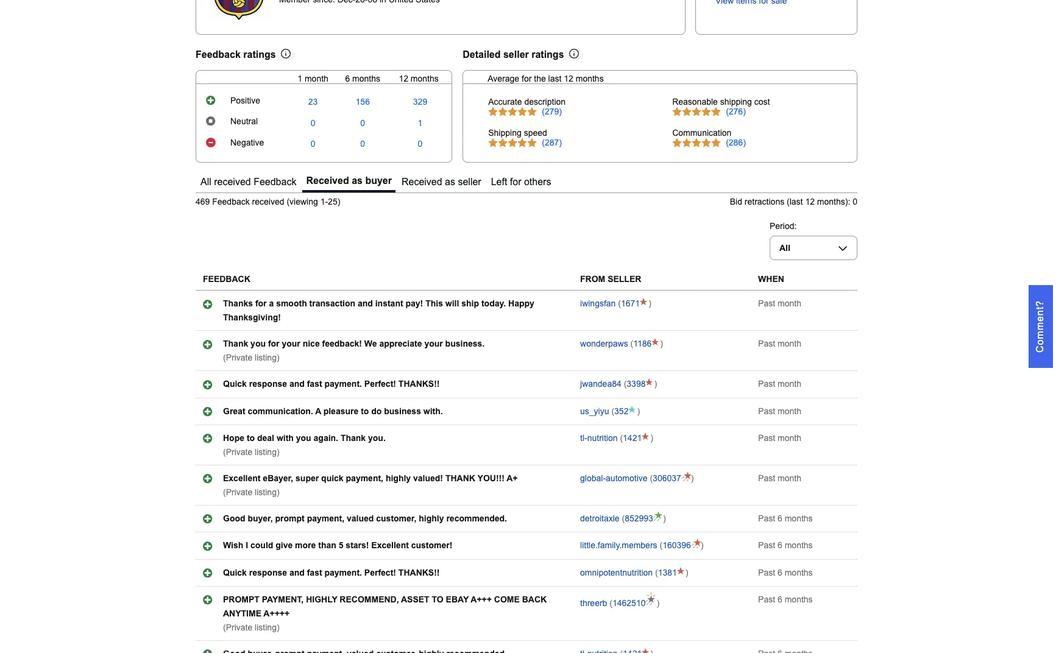 Task type: locate. For each thing, give the bounding box(es) containing it.
past 6 months for ( 160396
[[758, 541, 813, 550]]

0 vertical spatial to
[[361, 406, 369, 416]]

payment, up than
[[307, 514, 344, 523]]

) right the 1462510 'link'
[[657, 598, 659, 608]]

1 vertical spatial fast
[[307, 568, 322, 578]]

appreciate
[[379, 339, 422, 349]]

as inside received as buyer button
[[352, 175, 363, 186]]

6
[[345, 74, 350, 83], [778, 514, 782, 523], [778, 541, 782, 550], [778, 568, 782, 578], [778, 595, 782, 605]]

1 vertical spatial excellent
[[371, 541, 409, 550]]

(287) button
[[542, 138, 562, 147]]

286 ratings received on communication. click to check average rating. element
[[726, 138, 746, 147]]

( 160396
[[657, 541, 691, 550]]

1 for 1 button
[[418, 118, 423, 128]]

perfect! for omnipotentnutrition
[[364, 568, 396, 578]]

) right 160396
[[701, 541, 704, 550]]

) right 306037 link
[[691, 473, 694, 483]]

1 vertical spatial quick response and fast payment. perfect! thanks!!
[[223, 568, 440, 578]]

quick response and fast payment. perfect! thanks!! up the great communication. a pleasure to do business with.
[[223, 379, 440, 389]]

4 past month element from the top
[[758, 406, 801, 416]]

( up ( 1381 at the right bottom of the page
[[660, 541, 663, 550]]

received as seller
[[402, 177, 481, 187]]

1 vertical spatial quick response and fast payment. perfect! thanks!! element
[[223, 568, 440, 578]]

all inside button
[[200, 177, 211, 187]]

1 horizontal spatial ratings
[[532, 49, 564, 60]]

detailed seller ratings
[[463, 49, 564, 60]]

0 down 1 button
[[418, 139, 423, 149]]

6 months
[[345, 74, 380, 83]]

)
[[648, 299, 651, 308], [660, 339, 663, 349], [654, 379, 657, 389], [637, 406, 640, 416], [650, 433, 653, 443], [691, 473, 694, 483], [663, 514, 666, 523], [701, 541, 704, 550], [685, 568, 688, 578], [657, 598, 659, 608]]

1 good buyer, prompt payment, valued customer, highly recommended. element from the top
[[223, 514, 507, 523]]

(private inside hope to deal with you again. thank you. (private listing)
[[223, 447, 252, 457]]

perfect!
[[364, 379, 396, 389], [364, 568, 396, 578]]

ratings up "positive" in the top left of the page
[[243, 49, 276, 60]]

thanks!! up the asset
[[398, 568, 440, 578]]

1 past from the top
[[758, 299, 775, 308]]

payment.
[[324, 379, 362, 389], [324, 568, 362, 578]]

4 past month from the top
[[758, 406, 801, 416]]

all for all received feedback
[[200, 177, 211, 187]]

0 vertical spatial response
[[249, 379, 287, 389]]

thank
[[445, 473, 475, 483]]

fast up a at left
[[307, 379, 322, 389]]

0 vertical spatial good buyer, prompt payment, valued customer, highly recommended. element
[[223, 514, 507, 523]]

0 vertical spatial payment.
[[324, 379, 362, 389]]

all down period:
[[779, 243, 790, 253]]

6 past month element from the top
[[758, 473, 801, 483]]

ratings
[[243, 49, 276, 60], [532, 49, 564, 60]]

feedback inside button
[[254, 177, 296, 187]]

0 vertical spatial perfect!
[[364, 379, 396, 389]]

0 horizontal spatial as
[[352, 175, 363, 186]]

4 (private from the top
[[223, 623, 252, 633]]

0 button down 156
[[360, 118, 365, 128]]

2 (private from the top
[[223, 447, 252, 457]]

and for jwandea84
[[289, 379, 305, 389]]

2 past 6 months from the top
[[758, 541, 813, 550]]

6 past month from the top
[[758, 473, 801, 483]]

1 perfect! from the top
[[364, 379, 396, 389]]

past 6 months element for 1381
[[758, 568, 813, 578]]

and up communication.
[[289, 379, 305, 389]]

0 horizontal spatial your
[[282, 339, 300, 349]]

1 vertical spatial seller
[[458, 177, 481, 187]]

description
[[524, 97, 566, 106]]

0 vertical spatial quick response and fast payment. perfect! thanks!!
[[223, 379, 440, 389]]

1 past month from the top
[[758, 299, 801, 308]]

good buyer, prompt payment, valued customer, highly recommended.
[[223, 514, 507, 523]]

month for ( 352
[[778, 406, 801, 416]]

( right detroitaxle
[[622, 514, 625, 523]]

prompt payment, highly recommend, asset to ebay a+++ come back anytime a++++ (private listing)
[[223, 595, 547, 633]]

1 vertical spatial thanks!!
[[398, 568, 440, 578]]

1 vertical spatial perfect!
[[364, 568, 396, 578]]

response down "could"
[[249, 568, 287, 578]]

1 horizontal spatial highly
[[419, 514, 444, 523]]

from seller element
[[580, 274, 641, 284]]

) for 1671
[[648, 299, 651, 308]]

3 past from the top
[[758, 379, 775, 389]]

1 (private from the top
[[223, 353, 252, 363]]

2 good buyer, prompt payment, valued customer, highly recommended. element from the top
[[223, 649, 507, 653]]

select the feedback time period you want to see element
[[770, 221, 797, 231]]

negative
[[230, 138, 264, 148]]

0 down 23 button
[[311, 139, 315, 149]]

thanks!! for omnipotentnutrition
[[398, 568, 440, 578]]

1 fast from the top
[[307, 379, 322, 389]]

1 quick response and fast payment. perfect! thanks!! element from the top
[[223, 379, 440, 389]]

0 vertical spatial highly
[[386, 473, 411, 483]]

past for ( 352
[[758, 406, 775, 416]]

1 response from the top
[[249, 379, 287, 389]]

as left "left"
[[445, 177, 455, 187]]

past month for ( 306037
[[758, 473, 801, 483]]

1 vertical spatial payment.
[[324, 568, 362, 578]]

(276) button
[[726, 106, 746, 116]]

0 vertical spatial quick
[[223, 379, 247, 389]]

past 6 months element for 1462510
[[758, 595, 813, 605]]

as left the buyer
[[352, 175, 363, 186]]

all for all
[[779, 243, 790, 253]]

thank down the thanksgiving! at left
[[223, 339, 248, 349]]

quick for omnipotentnutrition
[[223, 568, 247, 578]]

jwandea84 link
[[580, 379, 621, 389]]

3 past month from the top
[[758, 379, 801, 389]]

( right automotive on the bottom right of page
[[650, 473, 653, 483]]

listing) down deal
[[255, 447, 279, 457]]

(private down hope
[[223, 447, 252, 457]]

1 horizontal spatial all
[[779, 243, 790, 253]]

( right nutrition at right bottom
[[620, 433, 623, 443]]

4 past from the top
[[758, 406, 775, 416]]

payment. up pleasure
[[324, 379, 362, 389]]

1381
[[658, 568, 677, 578]]

received inside button
[[306, 175, 349, 186]]

1 quick from the top
[[223, 379, 247, 389]]

2 response from the top
[[249, 568, 287, 578]]

received up 1-
[[306, 175, 349, 186]]

for down the thanksgiving! at left
[[268, 339, 279, 349]]

0 down 156
[[360, 118, 365, 128]]

thanks for a smooth transaction and instant pay! this will ship today. happy thanksgiving!
[[223, 299, 534, 323]]

0 vertical spatial fast
[[307, 379, 322, 389]]

10 past from the top
[[758, 595, 775, 605]]

1 vertical spatial thank
[[341, 433, 366, 443]]

1 quick response and fast payment. perfect! thanks!! from the top
[[223, 379, 440, 389]]

quick up great at the bottom left
[[223, 379, 247, 389]]

past for ( 306037
[[758, 473, 775, 483]]

12 right (last
[[805, 197, 815, 207]]

( for 160396
[[660, 541, 663, 550]]

5 past month element from the top
[[758, 433, 801, 443]]

communication.
[[248, 406, 313, 416]]

for left the
[[522, 74, 532, 83]]

( 1186
[[628, 339, 652, 349]]

0 vertical spatial you
[[251, 339, 266, 349]]

past
[[758, 299, 775, 308], [758, 339, 775, 349], [758, 379, 775, 389], [758, 406, 775, 416], [758, 433, 775, 443], [758, 473, 775, 483], [758, 514, 775, 523], [758, 541, 775, 550], [758, 568, 775, 578], [758, 595, 775, 605]]

1 horizontal spatial payment,
[[346, 473, 383, 483]]

seller left "left"
[[458, 177, 481, 187]]

hope to deal with you again. thank you. (private listing)
[[223, 433, 386, 457]]

1 listing) from the top
[[255, 353, 279, 363]]

thank inside thank you for your nice feedback! we appreciate your business. (private listing)
[[223, 339, 248, 349]]

fast for jwandea84
[[307, 379, 322, 389]]

1 horizontal spatial received
[[402, 177, 442, 187]]

quick response and fast payment. perfect! thanks!! down than
[[223, 568, 440, 578]]

1 vertical spatial response
[[249, 568, 287, 578]]

0 up received as buyer
[[360, 139, 365, 149]]

6 for ( 1462510
[[778, 595, 782, 605]]

as inside received as seller 'button'
[[445, 177, 455, 187]]

received up '469 feedback received (viewing 1-25)'
[[214, 177, 251, 187]]

1 horizontal spatial to
[[361, 406, 369, 416]]

received right the buyer
[[402, 177, 442, 187]]

25)
[[328, 197, 340, 207]]

2 past from the top
[[758, 339, 775, 349]]

seller
[[503, 49, 529, 60], [458, 177, 481, 187]]

0 button down 23 button
[[311, 139, 315, 149]]

average
[[488, 74, 519, 83]]

0 vertical spatial quick response and fast payment. perfect! thanks!! element
[[223, 379, 440, 389]]

2 your from the left
[[424, 339, 443, 349]]

4 past 6 months element from the top
[[758, 595, 813, 605]]

left for others button
[[487, 172, 555, 192]]

2 vertical spatial and
[[289, 568, 305, 578]]

0 down 23
[[311, 118, 315, 128]]

0 horizontal spatial excellent
[[223, 473, 261, 483]]

287 ratings received on shipping speed. click to check average rating. element
[[542, 138, 562, 147]]

good buyer, prompt payment, valued customer, highly recommended. element up stars!
[[223, 514, 507, 523]]

0 horizontal spatial thank
[[223, 339, 248, 349]]

6 past from the top
[[758, 473, 775, 483]]

for
[[522, 74, 532, 83], [510, 177, 521, 187], [255, 299, 267, 308], [268, 339, 279, 349]]

for inside the thanks for a smooth transaction and instant pay! this will ship today. happy thanksgiving!
[[255, 299, 267, 308]]

1 thanks!! from the top
[[398, 379, 440, 389]]

received
[[214, 177, 251, 187], [252, 197, 284, 207]]

( right iwingsfan in the top right of the page
[[618, 299, 621, 308]]

and down more
[[289, 568, 305, 578]]

to inside hope to deal with you again. thank you. (private listing)
[[247, 433, 255, 443]]

1 vertical spatial payment,
[[307, 514, 344, 523]]

0 horizontal spatial highly
[[386, 473, 411, 483]]

past for ( 1421
[[758, 433, 775, 443]]

highly left valued!
[[386, 473, 411, 483]]

) for 352
[[637, 406, 640, 416]]

4 past 6 months from the top
[[758, 595, 813, 605]]

for left a
[[255, 299, 267, 308]]

received inside 'button'
[[402, 177, 442, 187]]

wonderpaws
[[580, 339, 628, 349]]

past for ( 160396
[[758, 541, 775, 550]]

3 (private from the top
[[223, 488, 252, 497]]

quick response and fast payment. perfect! thanks!! element up the great communication. a pleasure to do business with.
[[223, 379, 440, 389]]

happy
[[508, 299, 534, 308]]

received down all received feedback button
[[252, 197, 284, 207]]

past 6 months element
[[758, 514, 813, 523], [758, 541, 813, 550], [758, 568, 813, 578], [758, 595, 813, 605], [758, 649, 813, 653]]

perfect! up recommend, on the left
[[364, 568, 396, 578]]

0 horizontal spatial seller
[[458, 177, 481, 187]]

0 horizontal spatial 1
[[298, 74, 302, 83]]

seller up average
[[503, 49, 529, 60]]

0 button down 1 button
[[418, 139, 423, 149]]

past for ( 1186
[[758, 339, 775, 349]]

1 horizontal spatial seller
[[503, 49, 529, 60]]

) right 1671
[[648, 299, 651, 308]]

1
[[298, 74, 302, 83], [418, 118, 423, 128]]

2 ratings from the left
[[532, 49, 564, 60]]

excellent inside excellent ebayer, super quick payment, highly valued! thank you!!! a+ (private listing)
[[223, 473, 261, 483]]

) right 1421 "link"
[[650, 433, 653, 443]]

past month for ( 1421
[[758, 433, 801, 443]]

23
[[308, 97, 318, 107]]

0 vertical spatial and
[[358, 299, 373, 308]]

) right 852993 link
[[663, 514, 666, 523]]

3 past 6 months from the top
[[758, 568, 813, 578]]

2 quick response and fast payment. perfect! thanks!! from the top
[[223, 568, 440, 578]]

1 past month element from the top
[[758, 299, 801, 308]]

thank left you.
[[341, 433, 366, 443]]

) for 852993
[[663, 514, 666, 523]]

listing) inside excellent ebayer, super quick payment, highly valued! thank you!!! a+ (private listing)
[[255, 488, 279, 497]]

thanksgiving!
[[223, 313, 281, 323]]

your left nice
[[282, 339, 300, 349]]

1 horizontal spatial your
[[424, 339, 443, 349]]

8 past from the top
[[758, 541, 775, 550]]

quick response and fast payment. perfect! thanks!! element down than
[[223, 568, 440, 578]]

month
[[305, 74, 328, 83], [778, 299, 801, 308], [778, 339, 801, 349], [778, 379, 801, 389], [778, 406, 801, 416], [778, 433, 801, 443], [778, 473, 801, 483]]

past month for ( 3398
[[758, 379, 801, 389]]

all
[[200, 177, 211, 187], [779, 243, 790, 253]]

you inside hope to deal with you again. thank you. (private listing)
[[296, 433, 311, 443]]

all inside dropdown button
[[779, 243, 790, 253]]

1-
[[320, 197, 328, 207]]

communication
[[672, 128, 732, 138]]

feedback!
[[322, 339, 362, 349]]

1 vertical spatial and
[[289, 379, 305, 389]]

2 fast from the top
[[307, 568, 322, 578]]

omnipotentnutrition link
[[580, 568, 653, 578]]

automotive
[[606, 473, 648, 483]]

0 vertical spatial payment,
[[346, 473, 383, 483]]

1 vertical spatial feedback
[[254, 177, 296, 187]]

(private down anytime
[[223, 623, 252, 633]]

past month element for 3398
[[758, 379, 801, 389]]

thanks!! up with.
[[398, 379, 440, 389]]

( 1381
[[653, 568, 677, 578]]

feedback up '469 feedback received (viewing 1-25)'
[[254, 177, 296, 187]]

for for thanks
[[255, 299, 267, 308]]

good buyer, prompt payment, valued customer, highly recommended. element
[[223, 514, 507, 523], [223, 649, 507, 653]]

highly up customer!
[[419, 514, 444, 523]]

and left "instant"
[[358, 299, 373, 308]]

2 past month element from the top
[[758, 339, 801, 349]]

quick response and fast payment. perfect! thanks!! element
[[223, 379, 440, 389], [223, 568, 440, 578]]

to left do
[[361, 406, 369, 416]]

listing) down the thanksgiving! at left
[[255, 353, 279, 363]]

1 vertical spatial all
[[779, 243, 790, 253]]

1 your from the left
[[282, 339, 300, 349]]

received for received as buyer
[[306, 175, 349, 186]]

asset
[[401, 595, 429, 605]]

) right 1186
[[660, 339, 663, 349]]

quick response and fast payment. perfect! thanks!! for omnipotentnutrition
[[223, 568, 440, 578]]

a
[[269, 299, 274, 308]]

(279) button
[[542, 106, 562, 116]]

deal
[[257, 433, 274, 443]]

for inside "button"
[[510, 177, 521, 187]]

wish
[[223, 541, 243, 550]]

1 vertical spatial 1
[[418, 118, 423, 128]]

thanks for a smooth transaction and instant pay! this will ship today. happy thanksgiving! element
[[223, 299, 534, 323]]

1 horizontal spatial thank
[[341, 433, 366, 443]]

past 6 months for ( 852993
[[758, 514, 813, 523]]

buyer
[[365, 175, 392, 186]]

( right threerb
[[610, 598, 612, 608]]

(
[[618, 299, 621, 308], [630, 339, 633, 349], [624, 379, 627, 389], [611, 406, 614, 416], [620, 433, 623, 443], [650, 473, 653, 483], [622, 514, 625, 523], [660, 541, 663, 550], [655, 568, 658, 578], [610, 598, 612, 608]]

( right us_yiyu link
[[611, 406, 614, 416]]

feedback element
[[203, 274, 250, 284]]

1421
[[623, 433, 642, 443]]

1 vertical spatial to
[[247, 433, 255, 443]]

perfect! up do
[[364, 379, 396, 389]]

month for ( 1671
[[778, 299, 801, 308]]

(private down the thanksgiving! at left
[[223, 353, 252, 363]]

1 past 6 months element from the top
[[758, 514, 813, 523]]

payment. down 5
[[324, 568, 362, 578]]

0 horizontal spatial received
[[214, 177, 251, 187]]

0 vertical spatial excellent
[[223, 473, 261, 483]]

past month for ( 1671
[[758, 299, 801, 308]]

0 vertical spatial thanks!!
[[398, 379, 440, 389]]

fast up highly
[[307, 568, 322, 578]]

2 perfect! from the top
[[364, 568, 396, 578]]

as for seller
[[445, 177, 455, 187]]

good
[[223, 514, 245, 523]]

fast
[[307, 379, 322, 389], [307, 568, 322, 578]]

excellent left 'ebayer,'
[[223, 473, 261, 483]]

0 horizontal spatial to
[[247, 433, 255, 443]]

highly inside excellent ebayer, super quick payment, highly valued! thank you!!! a+ (private listing)
[[386, 473, 411, 483]]

past month element
[[758, 299, 801, 308], [758, 339, 801, 349], [758, 379, 801, 389], [758, 406, 801, 416], [758, 433, 801, 443], [758, 473, 801, 483]]

feedback ratings
[[196, 49, 276, 60]]

little.family.members
[[580, 541, 657, 550]]

5 past from the top
[[758, 433, 775, 443]]

0 vertical spatial all
[[200, 177, 211, 187]]

0 horizontal spatial ratings
[[243, 49, 276, 60]]

9 past from the top
[[758, 568, 775, 578]]

thanks
[[223, 299, 253, 308]]

feedback up "positive" in the top left of the page
[[196, 49, 241, 60]]

4 listing) from the top
[[255, 623, 279, 633]]

0 horizontal spatial received
[[306, 175, 349, 186]]

listing) down 'ebayer,'
[[255, 488, 279, 497]]

1 horizontal spatial as
[[445, 177, 455, 187]]

12 right '6 months'
[[399, 74, 408, 83]]

good buyer, prompt payment, valued customer, highly recommended. element down prompt payment, highly recommend, asset to ebay a+++ come back anytime a++++ (private listing)
[[223, 649, 507, 653]]

payment,
[[346, 473, 383, 483], [307, 514, 344, 523]]

0 vertical spatial thank
[[223, 339, 248, 349]]

( down ( 160396
[[655, 568, 658, 578]]

response up communication.
[[249, 379, 287, 389]]

for right "left"
[[510, 177, 521, 187]]

quick
[[223, 379, 247, 389], [223, 568, 247, 578]]

3398 link
[[627, 379, 646, 389]]

( for 1186
[[630, 339, 633, 349]]

0 horizontal spatial you
[[251, 339, 266, 349]]

1 past 6 months from the top
[[758, 514, 813, 523]]

to left deal
[[247, 433, 255, 443]]

) right 352 'link'
[[637, 406, 640, 416]]

3 past 6 months element from the top
[[758, 568, 813, 578]]

(private
[[223, 353, 252, 363], [223, 447, 252, 457], [223, 488, 252, 497], [223, 623, 252, 633]]

highly
[[386, 473, 411, 483], [419, 514, 444, 523]]

0 for 0 button underneath 23
[[311, 118, 315, 128]]

156
[[356, 97, 370, 107]]

12 right last
[[564, 74, 573, 83]]

3 listing) from the top
[[255, 488, 279, 497]]

cost
[[754, 97, 770, 106]]

3 past month element from the top
[[758, 379, 801, 389]]

thanks!!
[[398, 379, 440, 389], [398, 568, 440, 578]]

back
[[522, 595, 547, 605]]

1 horizontal spatial you
[[296, 433, 311, 443]]

( for 306037
[[650, 473, 653, 483]]

thanks!! for jwandea84
[[398, 379, 440, 389]]

listing) down a++++
[[255, 623, 279, 633]]

0 for 0 button over received as buyer
[[360, 139, 365, 149]]

payment, right the quick
[[346, 473, 383, 483]]

to
[[361, 406, 369, 416], [247, 433, 255, 443]]

2 payment. from the top
[[324, 568, 362, 578]]

) right 3398
[[654, 379, 657, 389]]

2 listing) from the top
[[255, 447, 279, 457]]

ratings up average for the last 12 months
[[532, 49, 564, 60]]

(private inside thank you for your nice feedback! we appreciate your business. (private listing)
[[223, 353, 252, 363]]

) for 306037
[[691, 473, 694, 483]]

0 vertical spatial 1
[[298, 74, 302, 83]]

( for 852993
[[622, 514, 625, 523]]

you down the thanksgiving! at left
[[251, 339, 266, 349]]

excellent ebayer, super quick payment, highly valued! thank you!!! a+ element
[[223, 473, 518, 483]]

0 horizontal spatial all
[[200, 177, 211, 187]]

2 quick from the top
[[223, 568, 247, 578]]

) right 1381
[[685, 568, 688, 578]]

( right wonderpaws
[[630, 339, 633, 349]]

tl-nutrition link
[[580, 433, 618, 443]]

1 payment. from the top
[[324, 379, 362, 389]]

2 thanks!! from the top
[[398, 568, 440, 578]]

all up "469"
[[200, 177, 211, 187]]

your left business. on the left bottom of page
[[424, 339, 443, 349]]

excellent down customer,
[[371, 541, 409, 550]]

( right jwandea84 link
[[624, 379, 627, 389]]

past for ( 852993
[[758, 514, 775, 523]]

2 past month from the top
[[758, 339, 801, 349]]

past month element for 1671
[[758, 299, 801, 308]]

2 past 6 months element from the top
[[758, 541, 813, 550]]

shipping
[[720, 97, 752, 106]]

( for 1671
[[618, 299, 621, 308]]

1 vertical spatial quick
[[223, 568, 247, 578]]

feedback down all received feedback button
[[212, 197, 250, 207]]

1671 link
[[621, 299, 640, 308]]

) for 1186
[[660, 339, 663, 349]]

nutrition
[[587, 433, 618, 443]]

(286) button
[[726, 138, 746, 147]]

0 for 0 button below 23 button
[[311, 139, 315, 149]]

0 vertical spatial received
[[214, 177, 251, 187]]

1 horizontal spatial 1
[[418, 118, 423, 128]]

received inside button
[[214, 177, 251, 187]]

response for omnipotentnutrition
[[249, 568, 287, 578]]

(276)
[[726, 106, 746, 116]]

1 horizontal spatial received
[[252, 197, 284, 207]]

2 quick response and fast payment. perfect! thanks!! element from the top
[[223, 568, 440, 578]]

quick down the wish
[[223, 568, 247, 578]]

7 past from the top
[[758, 514, 775, 523]]

160396 link
[[663, 541, 691, 550]]

quick response and fast payment. perfect! thanks!! element for jwandea84
[[223, 379, 440, 389]]

for for average
[[522, 74, 532, 83]]

pay!
[[406, 299, 423, 308]]

1 vertical spatial good buyer, prompt payment, valued customer, highly recommended. element
[[223, 649, 507, 653]]

response for jwandea84
[[249, 379, 287, 389]]

(private up good
[[223, 488, 252, 497]]

5 past month from the top
[[758, 433, 801, 443]]

1 vertical spatial you
[[296, 433, 311, 443]]

you right the with
[[296, 433, 311, 443]]



Task type: vqa. For each thing, say whether or not it's contained in the screenshot.
12 months
yes



Task type: describe. For each thing, give the bounding box(es) containing it.
pleasure
[[323, 406, 358, 416]]

seller inside received as seller 'button'
[[458, 177, 481, 187]]

0 horizontal spatial payment,
[[307, 514, 344, 523]]

past month element for 1186
[[758, 339, 801, 349]]

( 306037
[[648, 473, 681, 483]]

past month element for 1421
[[758, 433, 801, 443]]

when element
[[758, 274, 784, 284]]

last
[[548, 74, 562, 83]]

feedback
[[203, 274, 250, 284]]

received as buyer
[[306, 175, 392, 186]]

thank you for your nice feedback! we appreciate your business. (private listing)
[[223, 339, 485, 363]]

with.
[[423, 406, 443, 416]]

160396
[[663, 541, 691, 550]]

wish i could give more than 5 stars! excellent customer! element
[[223, 541, 452, 550]]

fast for omnipotentnutrition
[[307, 568, 322, 578]]

wish i could give more than 5 stars! excellent customer!
[[223, 541, 452, 550]]

0 right months):
[[853, 197, 857, 207]]

good buyer, prompt payment, valued customer, highly recommended. element containing good buyer, prompt payment, valued customer, highly recommended.
[[223, 514, 507, 523]]

23 button
[[308, 97, 318, 107]]

neutral
[[230, 117, 258, 127]]

anytime
[[223, 609, 261, 619]]

omnipotentnutrition
[[580, 568, 653, 578]]

seller
[[608, 274, 641, 284]]

quick
[[321, 473, 343, 483]]

1 vertical spatial highly
[[419, 514, 444, 523]]

great communication. a pleasure to do business with.
[[223, 406, 443, 416]]

iwingsfan
[[580, 299, 616, 308]]

past for ( 1462510
[[758, 595, 775, 605]]

than
[[318, 541, 336, 550]]

prompt payment, highly recommend, asset to ebay a+++ come back anytime a++++ element
[[223, 595, 547, 619]]

payment, inside excellent ebayer, super quick payment, highly valued! thank you!!! a+ (private listing)
[[346, 473, 383, 483]]

prompt
[[275, 514, 305, 523]]

nice
[[303, 339, 320, 349]]

(viewing
[[287, 197, 318, 207]]

shipping speed
[[488, 128, 547, 138]]

a++++
[[263, 609, 290, 619]]

again.
[[314, 433, 338, 443]]

detroitaxle link
[[580, 514, 620, 523]]

1381 link
[[658, 568, 677, 578]]

) for 1381
[[685, 568, 688, 578]]

( 1421
[[618, 433, 642, 443]]

0 button up received as buyer
[[360, 139, 365, 149]]

1 vertical spatial received
[[252, 197, 284, 207]]

smooth
[[276, 299, 307, 308]]

great
[[223, 406, 245, 416]]

0 for 0 button underneath 156
[[360, 118, 365, 128]]

bid
[[730, 197, 742, 207]]

0 vertical spatial seller
[[503, 49, 529, 60]]

0 button down 23
[[311, 118, 315, 128]]

today.
[[481, 299, 506, 308]]

(private inside excellent ebayer, super quick payment, highly valued! thank you!!! a+ (private listing)
[[223, 488, 252, 497]]

( for 3398
[[624, 379, 627, 389]]

(279)
[[542, 106, 562, 116]]

quick response and fast payment. perfect! thanks!! for jwandea84
[[223, 379, 440, 389]]

us_yiyu link
[[580, 406, 609, 416]]

852993
[[625, 514, 653, 523]]

1421 link
[[623, 433, 642, 443]]

469
[[196, 197, 210, 207]]

excellent ebayer, super quick payment, highly valued! thank you!!! a+ (private listing)
[[223, 473, 518, 497]]

quick response and fast payment. perfect! thanks!! element for omnipotentnutrition
[[223, 568, 440, 578]]

months):
[[817, 197, 850, 207]]

past month for ( 1186
[[758, 339, 801, 349]]

156 button
[[356, 97, 370, 107]]

payment. for jwandea84
[[324, 379, 362, 389]]

great communication. a pleasure to do business with. element
[[223, 406, 443, 416]]

you!!!
[[477, 473, 505, 483]]

all received feedback
[[200, 177, 296, 187]]

accurate
[[488, 97, 522, 106]]

0 horizontal spatial 12
[[399, 74, 408, 83]]

( 3398
[[621, 379, 646, 389]]

prompt
[[223, 595, 260, 605]]

past for ( 1671
[[758, 299, 775, 308]]

threerb
[[580, 598, 607, 608]]

( 1462510
[[607, 598, 646, 608]]

1462510
[[612, 598, 646, 608]]

business.
[[445, 339, 485, 349]]

payment,
[[262, 595, 304, 605]]

positive
[[230, 96, 260, 106]]

quick for jwandea84
[[223, 379, 247, 389]]

instant
[[375, 299, 403, 308]]

6 for ( 852993
[[778, 514, 782, 523]]

and inside the thanks for a smooth transaction and instant pay! this will ship today. happy thanksgiving!
[[358, 299, 373, 308]]

a+
[[507, 473, 518, 483]]

and for omnipotentnutrition
[[289, 568, 305, 578]]

could
[[250, 541, 273, 550]]

listing) inside thank you for your nice feedback! we appreciate your business. (private listing)
[[255, 353, 279, 363]]

past month element for 352
[[758, 406, 801, 416]]

hope to deal with you again. thank you. element
[[223, 433, 386, 443]]

past 6 months for ( 1462510
[[758, 595, 813, 605]]

2 vertical spatial feedback
[[212, 197, 250, 207]]

( 352
[[609, 406, 629, 416]]

all received feedback button
[[197, 172, 300, 192]]

tl-nutrition
[[580, 433, 618, 443]]

2 horizontal spatial 12
[[805, 197, 815, 207]]

average for the last 12 months
[[488, 74, 604, 83]]

recommended.
[[446, 514, 507, 523]]

will
[[445, 299, 459, 308]]

we
[[364, 339, 377, 349]]

comment? link
[[1029, 285, 1053, 368]]

469 feedback received (viewing 1-25)
[[196, 197, 340, 207]]

279 ratings received on accurate description. click to check average rating. element
[[542, 106, 562, 116]]

give
[[276, 541, 293, 550]]

listing) inside prompt payment, highly recommend, asset to ebay a+++ come back anytime a++++ (private listing)
[[255, 623, 279, 633]]

( for 352
[[611, 406, 614, 416]]

276 ratings received on reasonable shipping cost. click to check average rating. element
[[726, 106, 746, 116]]

past 6 months element for 160396
[[758, 541, 813, 550]]

( for 1462510
[[610, 598, 612, 608]]

payment. for omnipotentnutrition
[[324, 568, 362, 578]]

listing) inside hope to deal with you again. thank you. (private listing)
[[255, 447, 279, 457]]

) for 1421
[[650, 433, 653, 443]]

(private inside prompt payment, highly recommend, asset to ebay a+++ come back anytime a++++ (private listing)
[[223, 623, 252, 633]]

5 past 6 months element from the top
[[758, 649, 813, 653]]

perfect! for jwandea84
[[364, 379, 396, 389]]

a
[[315, 406, 321, 416]]

global-automotive link
[[580, 473, 648, 483]]

past 6 months element for 852993
[[758, 514, 813, 523]]

) for 1462510
[[657, 598, 659, 608]]

for for left
[[510, 177, 521, 187]]

month for ( 3398
[[778, 379, 801, 389]]

you inside thank you for your nice feedback! we appreciate your business. (private listing)
[[251, 339, 266, 349]]

thank inside hope to deal with you again. thank you. (private listing)
[[341, 433, 366, 443]]

you.
[[368, 433, 386, 443]]

reasonable shipping cost
[[672, 97, 770, 106]]

1 horizontal spatial 12
[[564, 74, 573, 83]]

do
[[371, 406, 382, 416]]

comment?
[[1035, 300, 1045, 353]]

recommend,
[[340, 595, 399, 605]]

valued!
[[413, 473, 443, 483]]

306037
[[653, 473, 681, 483]]

6 for ( 1381
[[778, 568, 782, 578]]

as for buyer
[[352, 175, 363, 186]]

to
[[432, 595, 443, 605]]

) for 160396
[[701, 541, 704, 550]]

0 for 0 button below 1 button
[[418, 139, 423, 149]]

ebay
[[446, 595, 469, 605]]

) for 3398
[[654, 379, 657, 389]]

month for ( 1186
[[778, 339, 801, 349]]

6 for ( 160396
[[778, 541, 782, 550]]

1 ratings from the left
[[243, 49, 276, 60]]

thank you for your nice feedback! we appreciate your business. element
[[223, 339, 485, 349]]

for inside thank you for your nice feedback! we appreciate your business. (private listing)
[[268, 339, 279, 349]]

month for ( 1421
[[778, 433, 801, 443]]

all button
[[770, 236, 857, 260]]

past month for ( 352
[[758, 406, 801, 416]]

3398
[[627, 379, 646, 389]]

past for ( 1381
[[758, 568, 775, 578]]

past month element for 306037
[[758, 473, 801, 483]]

12 months
[[399, 74, 439, 83]]

past 6 months for ( 1381
[[758, 568, 813, 578]]

1 horizontal spatial excellent
[[371, 541, 409, 550]]

customer,
[[376, 514, 416, 523]]

transaction
[[309, 299, 355, 308]]

( for 1381
[[655, 568, 658, 578]]

past for ( 3398
[[758, 379, 775, 389]]

business
[[384, 406, 421, 416]]

received for received as seller
[[402, 177, 442, 187]]

( for 1421
[[620, 433, 623, 443]]

accurate description
[[488, 97, 566, 106]]

month for ( 306037
[[778, 473, 801, 483]]

0 vertical spatial feedback
[[196, 49, 241, 60]]

1 for 1 month
[[298, 74, 302, 83]]



